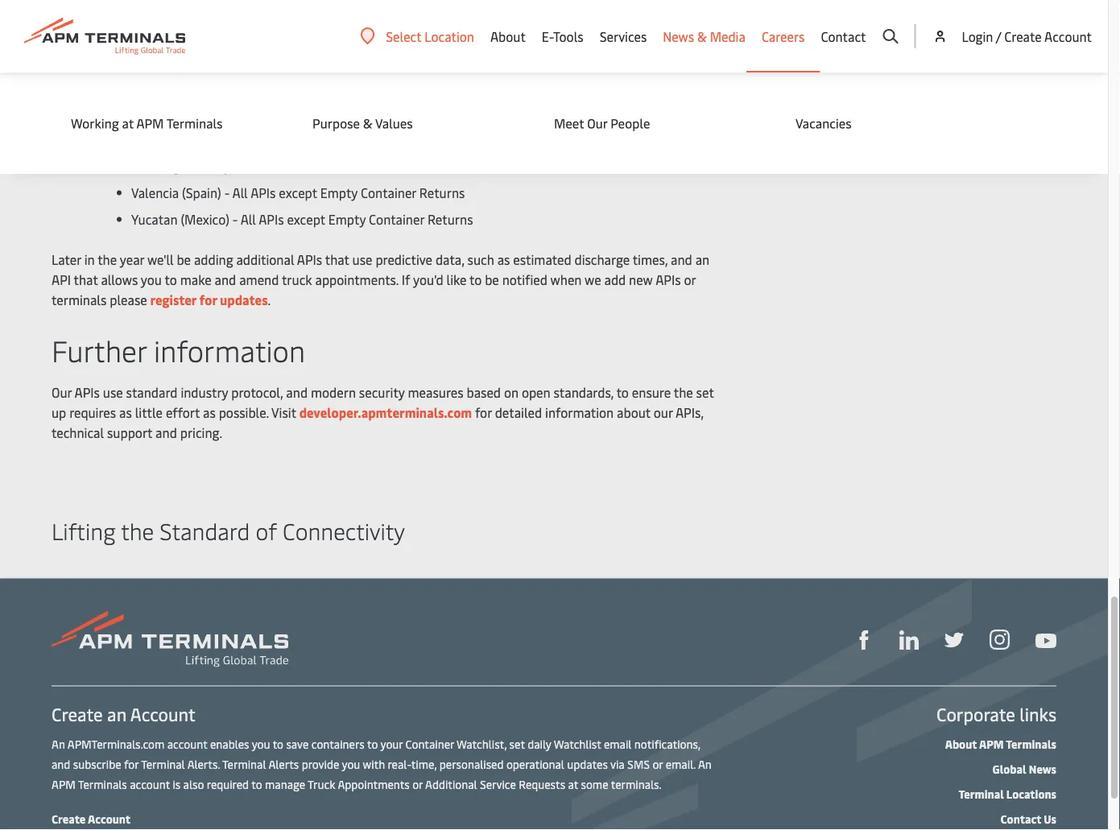 Task type: vqa. For each thing, say whether or not it's contained in the screenshot.
third appointment from the right
no



Task type: describe. For each thing, give the bounding box(es) containing it.
also
[[183, 777, 204, 792]]

appointments
[[338, 777, 410, 792]]

is
[[173, 777, 181, 792]]

services
[[600, 28, 647, 45]]

shape link
[[855, 628, 874, 650]]

vacancies link
[[796, 114, 1005, 132]]

history
[[250, 77, 292, 95]]

and inside our apis use standard industry protocol, and modern security measures based on open standards, to ensure the set up requires as little effort as possible. visit
[[286, 383, 308, 401]]

to inside our apis use standard industry protocol, and modern security measures based on open standards, to ensure the set up requires as little effort as possible. visit
[[617, 383, 629, 401]]

about for about apm terminals
[[946, 737, 977, 752]]

facebook image
[[855, 631, 874, 650]]

create for create an account
[[52, 702, 103, 726]]

(egypt)
[[348, 57, 389, 75]]

yucatan
[[131, 210, 178, 228]]

alerts.
[[187, 757, 220, 772]]

1 vertical spatial or
[[653, 757, 663, 772]]

real-
[[388, 757, 411, 772]]

all inside suez canal container terminal - scct (egypt) - all apis except empty container returns and container event history
[[400, 57, 416, 75]]

provide
[[302, 757, 339, 772]]

contact us
[[1001, 812, 1057, 827]]

us
[[1044, 812, 1057, 827]]

security
[[359, 383, 405, 401]]

instagram link
[[990, 628, 1010, 650]]

terminals inside "an apmterminals.com account enables you to save containers to your container watchlist, set daily watchlist email notifications, and subscribe for terminal alerts. terminal alerts provide you with real-time, personalised operational updates via sms or email. an apm terminals account is also required to manage truck appointments or additional service requests at some terminals."
[[78, 777, 127, 792]]

set inside our apis use standard industry protocol, and modern security measures based on open standards, to ensure the set up requires as little effort as possible. visit
[[697, 383, 714, 401]]

1 horizontal spatial you
[[252, 737, 270, 752]]

except up suez canal container terminal - scct (egypt) - all apis except empty container returns and container event history
[[413, 31, 451, 48]]

apm inside "an apmterminals.com account enables you to save containers to your container watchlist, set daily watchlist email notifications, and subscribe for terminal alerts. terminal alerts provide you with real-time, personalised operational updates via sms or email. an apm terminals account is also required to manage truck appointments or additional service requests at some terminals."
[[52, 777, 76, 792]]

south florida container terminal (miami, usa)
[[131, 104, 397, 121]]

use inside our apis use standard industry protocol, and modern security measures based on open standards, to ensure the set up requires as little effort as possible. visit
[[103, 383, 123, 401]]

south
[[131, 104, 166, 121]]

api
[[52, 271, 71, 288]]

1 horizontal spatial our
[[587, 114, 608, 132]]

email.
[[666, 757, 696, 772]]

to up register
[[165, 271, 177, 288]]

and right times,
[[671, 251, 693, 268]]

we
[[585, 271, 601, 288]]

lifting the standard of connectivity
[[52, 516, 405, 546]]

requires
[[69, 404, 116, 421]]

meet our people
[[554, 114, 650, 132]]

apis down the valencia (spain) - all apis except empty container returns
[[259, 210, 284, 228]]

0 vertical spatial at
[[122, 114, 134, 132]]

connectivity
[[283, 516, 405, 546]]

an inside later in the year we'll be adding additional apis that use predictive data, such as estimated discharge times, and an api that allows you to make and amend truck appointments. if you'd like to be notified when we add new apis or terminals please
[[696, 251, 710, 268]]

support
[[107, 424, 152, 441]]

year
[[120, 251, 144, 268]]

possible.
[[219, 404, 269, 421]]

protocol,
[[231, 383, 283, 401]]

0 vertical spatial an
[[52, 737, 65, 752]]

scct
[[317, 57, 345, 75]]

instagram image
[[990, 630, 1010, 650]]

register
[[150, 291, 197, 308]]

contact button
[[821, 0, 866, 73]]

1 vertical spatial terminals
[[1006, 737, 1057, 752]]

working
[[71, 114, 119, 132]]

estimated
[[513, 251, 572, 268]]

for inside "an apmterminals.com account enables you to save containers to your container watchlist, set daily watchlist email notifications, and subscribe for terminal alerts. terminal alerts provide you with real-time, personalised operational updates via sms or email. an apm terminals account is also required to manage truck appointments or additional service requests at some terminals."
[[124, 757, 139, 772]]

purpose
[[313, 114, 360, 132]]

& for values
[[363, 114, 373, 132]]

of
[[256, 516, 277, 546]]

- up (egypt)
[[358, 31, 363, 48]]

1 vertical spatial apm
[[980, 737, 1004, 752]]

0 vertical spatial terminals
[[167, 114, 223, 132]]

discharge
[[575, 251, 630, 268]]

for inside "for detailed information about our apis, technical support and pricing."
[[475, 404, 492, 421]]

global news
[[993, 762, 1057, 777]]

select location button
[[360, 27, 474, 45]]

data,
[[436, 251, 465, 268]]

global
[[993, 762, 1027, 777]]

media
[[710, 28, 746, 45]]

standard
[[160, 516, 250, 546]]

to right like
[[470, 271, 482, 288]]

adding
[[194, 251, 233, 268]]

2 vertical spatial you
[[342, 757, 360, 772]]

apis inside suez canal container terminal - scct (egypt) - all apis except empty container returns and container event history
[[418, 57, 444, 75]]

technical
[[52, 424, 104, 441]]

& for media
[[698, 28, 707, 45]]

apis down south florida container terminal (miami, usa)
[[264, 130, 289, 148]]

email
[[604, 737, 632, 752]]

save
[[286, 737, 309, 752]]

people
[[611, 114, 650, 132]]

0 vertical spatial updates
[[220, 291, 268, 308]]

truck
[[282, 271, 312, 288]]

tangier
[[131, 130, 173, 148]]

and inside "an apmterminals.com account enables you to save containers to your container watchlist, set daily watchlist email notifications, and subscribe for terminal alerts. terminal alerts provide you with real-time, personalised operational updates via sms or email. an apm terminals account is also required to manage truck appointments or additional service requests at some terminals."
[[52, 757, 70, 772]]

sms
[[628, 757, 650, 772]]

create account link
[[52, 812, 131, 827]]

0 vertical spatial information
[[154, 330, 306, 369]]

use inside later in the year we'll be adding additional apis that use predictive data, such as estimated discharge times, and an api that allows you to make and amend truck appointments. if you'd like to be notified when we add new apis or terminals please
[[353, 251, 373, 268]]

you tube link
[[1036, 629, 1057, 649]]

- left scct
[[308, 57, 313, 75]]

1 vertical spatial that
[[74, 271, 98, 288]]

terminal down enables
[[222, 757, 266, 772]]

(morocco) -
[[176, 130, 243, 148]]

up
[[52, 404, 66, 421]]

set inside "an apmterminals.com account enables you to save containers to your container watchlist, set daily watchlist email notifications, and subscribe for terminal alerts. terminal alerts provide you with real-time, personalised operational updates via sms or email. an apm terminals account is also required to manage truck appointments or additional service requests at some terminals."
[[510, 737, 525, 752]]

via
[[611, 757, 625, 772]]

terminal inside suez canal container terminal - scct (egypt) - all apis except empty container returns and container event history
[[255, 57, 305, 75]]

our apis use standard industry protocol, and modern security measures based on open standards, to ensure the set up requires as little effort as possible. visit
[[52, 383, 714, 421]]

to left save
[[273, 737, 284, 752]]

(netherlands)
[[276, 31, 355, 48]]

to left 'manage'
[[251, 777, 262, 792]]

empty right select
[[454, 31, 491, 48]]

canal
[[162, 57, 193, 75]]

suez
[[131, 57, 158, 75]]

the inside later in the year we'll be adding additional apis that use predictive data, such as estimated discharge times, and an api that allows you to make and amend truck appointments. if you'd like to be notified when we add new apis or terminals please
[[98, 251, 117, 268]]

ensure
[[632, 383, 671, 401]]

1 horizontal spatial as
[[203, 404, 216, 421]]

0 vertical spatial apm
[[136, 114, 164, 132]]

location
[[425, 27, 474, 45]]

based
[[467, 383, 501, 401]]

register for updates .
[[150, 291, 274, 308]]

terminals
[[52, 291, 107, 308]]

watchlist,
[[457, 737, 507, 752]]

container inside "an apmterminals.com account enables you to save containers to your container watchlist, set daily watchlist email notifications, and subscribe for terminal alerts. terminal alerts provide you with real-time, personalised operational updates via sms or email. an apm terminals account is also required to manage truck appointments or additional service requests at some terminals."
[[406, 737, 454, 752]]

industry
[[181, 383, 228, 401]]

daily
[[528, 737, 551, 752]]

later in the year we'll be adding additional apis that use predictive data, such as estimated discharge times, and an api that allows you to make and amend truck appointments. if you'd like to be notified when we add new apis or terminals please
[[52, 251, 710, 308]]

about apm terminals
[[946, 737, 1057, 752]]

0 vertical spatial that
[[325, 251, 349, 268]]

empty up yucatan (mexico) - all apis except empty container returns
[[320, 184, 358, 201]]

login
[[962, 27, 994, 45]]

such
[[468, 251, 494, 268]]

news inside 'dropdown button'
[[663, 28, 695, 45]]

apis inside our apis use standard industry protocol, and modern security measures based on open standards, to ensure the set up requires as little effort as possible. visit
[[75, 383, 100, 401]]

information inside "for detailed information about our apis, technical support and pricing."
[[545, 404, 614, 421]]

returns inside suez canal container terminal - scct (egypt) - all apis except empty container returns and container event history
[[587, 57, 633, 75]]

additional
[[425, 777, 477, 792]]

ii
[[266, 31, 273, 48]]

1 vertical spatial all
[[245, 130, 261, 148]]

times,
[[633, 251, 668, 268]]



Task type: locate. For each thing, give the bounding box(es) containing it.
and inside "for detailed information about our apis, technical support and pricing."
[[156, 424, 177, 441]]

global news link
[[993, 762, 1057, 777]]

1 vertical spatial set
[[510, 737, 525, 752]]

empty inside suez canal container terminal - scct (egypt) - all apis except empty container returns and container event history
[[488, 57, 526, 75]]

tools
[[553, 28, 584, 45]]

apm down subscribe
[[52, 777, 76, 792]]

0 vertical spatial all
[[400, 57, 416, 75]]

containers
[[312, 737, 365, 752]]

subscribe
[[73, 757, 121, 772]]

the up apis,
[[674, 383, 693, 401]]

use up requires
[[103, 383, 123, 401]]

about
[[617, 404, 651, 421]]

create up apmterminals.com
[[52, 702, 103, 726]]

0 vertical spatial account
[[167, 737, 207, 752]]

our inside our apis use standard industry protocol, and modern security measures based on open standards, to ensure the set up requires as little effort as possible. visit
[[52, 383, 72, 401]]

0 vertical spatial for
[[199, 291, 217, 308]]

except down (miami,
[[292, 130, 330, 148]]

about down corporate at the right bottom
[[946, 737, 977, 752]]

1 vertical spatial account
[[130, 702, 196, 726]]

personalised
[[440, 757, 504, 772]]

select location
[[386, 27, 474, 45]]

event
[[215, 77, 247, 95]]

linkedin__x28_alt_x29__3_ link
[[900, 628, 919, 650]]

2 horizontal spatial the
[[674, 383, 693, 401]]

1 horizontal spatial be
[[485, 271, 499, 288]]

empty left e-tools popup button
[[488, 57, 526, 75]]

apis up yucatan (mexico) - all apis except empty container returns
[[251, 184, 276, 201]]

terminals up global news
[[1006, 737, 1057, 752]]

set up apis,
[[697, 383, 714, 401]]

1 vertical spatial our
[[52, 383, 72, 401]]

1 horizontal spatial an
[[698, 757, 712, 772]]

contact for contact
[[821, 28, 866, 45]]

1 vertical spatial the
[[674, 383, 693, 401]]

0 vertical spatial about
[[491, 28, 526, 45]]

information up industry
[[154, 330, 306, 369]]

account down subscribe
[[88, 812, 131, 827]]

an left apmterminals.com
[[52, 737, 65, 752]]

visit
[[272, 404, 296, 421]]

be down such
[[485, 271, 499, 288]]

that down in
[[74, 271, 98, 288]]

and down suez
[[131, 77, 153, 95]]

create
[[1005, 27, 1042, 45], [52, 702, 103, 726], [52, 812, 86, 827]]

standards,
[[554, 383, 614, 401]]

updates
[[220, 291, 268, 308], [567, 757, 608, 772]]

apmt footer logo image
[[52, 611, 288, 667]]

/
[[996, 27, 1002, 45]]

at
[[122, 114, 134, 132], [568, 777, 579, 792]]

except inside suez canal container terminal - scct (egypt) - all apis except empty container returns and container event history
[[447, 57, 485, 75]]

careers
[[762, 28, 805, 45]]

terminals down subscribe
[[78, 777, 127, 792]]

1 horizontal spatial apm
[[136, 114, 164, 132]]

watchlist
[[554, 737, 601, 752]]

& left values
[[363, 114, 373, 132]]

apm up global
[[980, 737, 1004, 752]]

1 vertical spatial use
[[103, 383, 123, 401]]

all down select
[[400, 57, 416, 75]]

our right meet
[[587, 114, 608, 132]]

(miami,
[[324, 104, 366, 121]]

0 horizontal spatial be
[[177, 251, 191, 268]]

the inside our apis use standard industry protocol, and modern security measures based on open standards, to ensure the set up requires as little effort as possible. visit
[[674, 383, 693, 401]]

required
[[207, 777, 249, 792]]

for
[[199, 291, 217, 308], [475, 404, 492, 421], [124, 757, 139, 772]]

1 horizontal spatial or
[[653, 757, 663, 772]]

1 vertical spatial create
[[52, 702, 103, 726]]

terminal up history
[[255, 57, 305, 75]]

0 horizontal spatial that
[[74, 271, 98, 288]]

an right "email."
[[698, 757, 712, 772]]

2 horizontal spatial you
[[342, 757, 360, 772]]

an right times,
[[696, 251, 710, 268]]

terminals up vado ligure (italy)
[[167, 114, 223, 132]]

account
[[1045, 27, 1092, 45], [130, 702, 196, 726], [88, 812, 131, 827]]

0 horizontal spatial news
[[663, 28, 695, 45]]

pricing.
[[180, 424, 222, 441]]

create down subscribe
[[52, 812, 86, 827]]

1 horizontal spatial news
[[1029, 762, 1057, 777]]

0 horizontal spatial at
[[122, 114, 134, 132]]

all
[[400, 57, 416, 75], [245, 130, 261, 148]]

& inside 'dropdown button'
[[698, 28, 707, 45]]

account up alerts.
[[167, 737, 207, 752]]

1 horizontal spatial &
[[698, 28, 707, 45]]

careers button
[[762, 0, 805, 73]]

later
[[52, 251, 81, 268]]

add
[[605, 271, 626, 288]]

apis down times,
[[656, 271, 681, 288]]

1 horizontal spatial an
[[696, 251, 710, 268]]

2 horizontal spatial apm
[[980, 737, 1004, 752]]

like
[[447, 271, 467, 288]]

1 vertical spatial an
[[698, 757, 712, 772]]

2 vertical spatial create
[[52, 812, 86, 827]]

as up support
[[119, 404, 132, 421]]

1 horizontal spatial the
[[121, 516, 154, 546]]

services button
[[600, 0, 647, 73]]

we'll
[[147, 251, 174, 268]]

an
[[52, 737, 65, 752], [698, 757, 712, 772]]

0 horizontal spatial all
[[245, 130, 261, 148]]

1 vertical spatial news
[[1029, 762, 1057, 777]]

youtube image
[[1036, 634, 1057, 648]]

little
[[135, 404, 163, 421]]

& left media
[[698, 28, 707, 45]]

empty down (miami,
[[333, 130, 371, 148]]

0 vertical spatial you
[[141, 271, 162, 288]]

0 vertical spatial our
[[587, 114, 608, 132]]

2 vertical spatial apm
[[52, 777, 76, 792]]

returns
[[553, 31, 599, 48], [587, 57, 633, 75], [433, 130, 478, 148], [420, 184, 465, 201], [428, 210, 473, 228]]

0 horizontal spatial contact
[[821, 28, 866, 45]]

you inside later in the year we'll be adding additional apis that use predictive data, such as estimated discharge times, and an api that allows you to make and amend truck appointments. if you'd like to be notified when we add new apis or terminals please
[[141, 271, 162, 288]]

0 horizontal spatial an
[[107, 702, 127, 726]]

0 vertical spatial or
[[684, 271, 696, 288]]

yucatan (mexico) - all apis except empty container returns
[[131, 210, 473, 228]]

the right in
[[98, 251, 117, 268]]

terminal locations link
[[959, 787, 1057, 802]]

apmterminals.com
[[67, 737, 165, 752]]

maasvlakte
[[197, 31, 263, 48]]

apis up (egypt)
[[384, 31, 410, 48]]

the
[[98, 251, 117, 268], [674, 383, 693, 401], [121, 516, 154, 546]]

contact for contact us
[[1001, 812, 1042, 827]]

all down south florida container terminal (miami, usa)
[[245, 130, 261, 148]]

0 horizontal spatial use
[[103, 383, 123, 401]]

for detailed information about our apis, technical support and pricing.
[[52, 404, 704, 441]]

updates inside "an apmterminals.com account enables you to save containers to your container watchlist, set daily watchlist email notifications, and subscribe for terminal alerts. terminal alerts provide you with real-time, personalised operational updates via sms or email. an apm terminals account is also required to manage truck appointments or additional service requests at some terminals."
[[567, 757, 608, 772]]

0 horizontal spatial you
[[141, 271, 162, 288]]

1 horizontal spatial information
[[545, 404, 614, 421]]

1 vertical spatial for
[[475, 404, 492, 421]]

1 horizontal spatial at
[[568, 777, 579, 792]]

or inside later in the year we'll be adding additional apis that use predictive data, such as estimated discharge times, and an api that allows you to make and amend truck appointments. if you'd like to be notified when we add new apis or terminals please
[[684, 271, 696, 288]]

truck
[[308, 777, 335, 792]]

0 horizontal spatial or
[[413, 777, 423, 792]]

terminal up is at left
[[141, 757, 185, 772]]

apm
[[136, 114, 164, 132], [980, 737, 1004, 752], [52, 777, 76, 792]]

contact down locations
[[1001, 812, 1042, 827]]

usa)
[[369, 104, 397, 121]]

at inside "an apmterminals.com account enables you to save containers to your container watchlist, set daily watchlist email notifications, and subscribe for terminal alerts. terminal alerts provide you with real-time, personalised operational updates via sms or email. an apm terminals account is also required to manage truck appointments or additional service requests at some terminals."
[[568, 777, 579, 792]]

0 horizontal spatial for
[[124, 757, 139, 772]]

0 vertical spatial be
[[177, 251, 191, 268]]

1 horizontal spatial contact
[[1001, 812, 1042, 827]]

working at apm terminals
[[71, 114, 223, 132]]

valencia
[[131, 184, 179, 201]]

1 horizontal spatial about
[[946, 737, 977, 752]]

0 horizontal spatial information
[[154, 330, 306, 369]]

enables
[[210, 737, 249, 752]]

create for create account
[[52, 812, 86, 827]]

to left your
[[367, 737, 378, 752]]

0 vertical spatial contact
[[821, 28, 866, 45]]

at right working
[[122, 114, 134, 132]]

ligure
[[163, 157, 199, 174]]

be right we'll
[[177, 251, 191, 268]]

about apm terminals link
[[946, 737, 1057, 752]]

except up yucatan (mexico) - all apis except empty container returns
[[279, 184, 317, 201]]

0 vertical spatial create
[[1005, 27, 1042, 45]]

1 vertical spatial &
[[363, 114, 373, 132]]

vado
[[131, 157, 160, 174]]

1 horizontal spatial that
[[325, 251, 349, 268]]

1 vertical spatial at
[[568, 777, 579, 792]]

meet
[[554, 114, 584, 132]]

0 vertical spatial use
[[353, 251, 373, 268]]

0 horizontal spatial the
[[98, 251, 117, 268]]

apis inside later in the year we'll be adding additional apis that use predictive data, such as estimated discharge times, and an api that allows you to make and amend truck appointments. if you'd like to be notified when we add new apis or terminals please
[[656, 271, 681, 288]]

-
[[358, 31, 363, 48], [308, 57, 313, 75], [392, 57, 398, 75], [225, 184, 230, 201]]

make
[[180, 271, 212, 288]]

1 horizontal spatial updates
[[567, 757, 608, 772]]

1 vertical spatial account
[[130, 777, 170, 792]]

lifting
[[52, 516, 116, 546]]

contact right careers
[[821, 28, 866, 45]]

if
[[402, 271, 410, 288]]

and inside suez canal container terminal - scct (egypt) - all apis except empty container returns and container event history
[[131, 77, 153, 95]]

1 vertical spatial be
[[485, 271, 499, 288]]

our up up
[[52, 383, 72, 401]]

you left with
[[342, 757, 360, 772]]

the right 'lifting'
[[121, 516, 154, 546]]

apis up requires
[[75, 383, 100, 401]]

0 horizontal spatial our
[[52, 383, 72, 401]]

contact us link
[[1001, 812, 1057, 827]]

0 vertical spatial news
[[663, 28, 695, 45]]

1 vertical spatial updates
[[567, 757, 608, 772]]

0 horizontal spatial an
[[52, 737, 65, 752]]

0 vertical spatial account
[[1045, 27, 1092, 45]]

1 vertical spatial you
[[252, 737, 270, 752]]

as right such
[[498, 251, 510, 268]]

and
[[131, 77, 153, 95], [671, 251, 693, 268], [215, 271, 236, 288], [286, 383, 308, 401], [156, 424, 177, 441], [52, 757, 70, 772]]

2 horizontal spatial for
[[475, 404, 492, 421]]

our
[[587, 114, 608, 132], [52, 383, 72, 401]]

that up appointments.
[[325, 251, 349, 268]]

service
[[480, 777, 516, 792]]

2 horizontal spatial terminals
[[1006, 737, 1057, 752]]

2 vertical spatial or
[[413, 777, 423, 792]]

account up apmterminals.com
[[130, 702, 196, 726]]

on
[[504, 383, 519, 401]]

0 vertical spatial the
[[98, 251, 117, 268]]

purpose & values
[[313, 114, 413, 132]]

developer.apmterminals.com link
[[299, 404, 472, 421]]

terminals.
[[611, 777, 662, 792]]

about for about
[[491, 28, 526, 45]]

and left subscribe
[[52, 757, 70, 772]]

empty down the valencia (spain) - all apis except empty container returns
[[329, 210, 366, 228]]

use up appointments.
[[353, 251, 373, 268]]

apis,
[[676, 404, 704, 421]]

time,
[[411, 757, 437, 772]]

except down location
[[447, 57, 485, 75]]

news left media
[[663, 28, 695, 45]]

2 vertical spatial the
[[121, 516, 154, 546]]

updates up some
[[567, 757, 608, 772]]

news up locations
[[1029, 762, 1057, 777]]

2 vertical spatial account
[[88, 812, 131, 827]]

1 vertical spatial contact
[[1001, 812, 1042, 827]]

and up visit at the left
[[286, 383, 308, 401]]

0 horizontal spatial updates
[[220, 291, 268, 308]]

for down make
[[199, 291, 217, 308]]

notified
[[502, 271, 548, 288]]

or right sms
[[653, 757, 663, 772]]

meet our people link
[[554, 114, 764, 132]]

to up about
[[617, 383, 629, 401]]

an up apmterminals.com
[[107, 702, 127, 726]]

terminal up tangier (morocco) - all apis except empty container returns
[[270, 104, 321, 121]]

account left is at left
[[130, 777, 170, 792]]

and down effort
[[156, 424, 177, 441]]

2 horizontal spatial or
[[684, 271, 696, 288]]

and down adding
[[215, 271, 236, 288]]

your
[[381, 737, 403, 752]]

rotterdam
[[131, 31, 194, 48]]

1 vertical spatial an
[[107, 702, 127, 726]]

detailed
[[495, 404, 542, 421]]

terminals
[[167, 114, 223, 132], [1006, 737, 1057, 752], [78, 777, 127, 792]]

in
[[84, 251, 95, 268]]

alerts
[[269, 757, 299, 772]]

1 vertical spatial about
[[946, 737, 977, 752]]

account right /
[[1045, 27, 1092, 45]]

twitter image
[[945, 631, 964, 650]]

except down the valencia (spain) - all apis except empty container returns
[[287, 210, 325, 228]]

1 horizontal spatial set
[[697, 383, 714, 401]]

apis
[[384, 31, 410, 48], [418, 57, 444, 75], [264, 130, 289, 148], [251, 184, 276, 201], [259, 210, 284, 228], [656, 271, 681, 288], [75, 383, 100, 401]]

or down time,
[[413, 777, 423, 792]]

corporate
[[937, 702, 1016, 726]]

1 horizontal spatial for
[[199, 291, 217, 308]]

about left e-
[[491, 28, 526, 45]]

notifications,
[[635, 737, 701, 752]]

further information
[[52, 330, 306, 369]]

at left some
[[568, 777, 579, 792]]

information down standards,
[[545, 404, 614, 421]]

for down based
[[475, 404, 492, 421]]

create right /
[[1005, 27, 1042, 45]]

e-tools
[[542, 28, 584, 45]]

set left daily
[[510, 737, 525, 752]]

(mexico) -
[[181, 210, 238, 228]]

you up alerts
[[252, 737, 270, 752]]

or right new
[[684, 271, 696, 288]]

corporate links
[[937, 702, 1057, 726]]

0 horizontal spatial apm
[[52, 777, 76, 792]]

0 horizontal spatial terminals
[[78, 777, 127, 792]]

updates down amend on the top left of the page
[[220, 291, 268, 308]]

developer.apmterminals.com
[[299, 404, 472, 421]]

apm left florida
[[136, 114, 164, 132]]

terminal down global
[[959, 787, 1004, 802]]

1 horizontal spatial use
[[353, 251, 373, 268]]

purpose & values link
[[313, 114, 522, 132]]

for down apmterminals.com
[[124, 757, 139, 772]]

apis down 'select location'
[[418, 57, 444, 75]]

0 horizontal spatial &
[[363, 114, 373, 132]]

2 vertical spatial for
[[124, 757, 139, 772]]

register for updates link
[[150, 291, 268, 308]]

0 vertical spatial &
[[698, 28, 707, 45]]

- right (egypt)
[[392, 57, 398, 75]]

linkedin image
[[900, 631, 919, 650]]

as inside later in the year we'll be adding additional apis that use predictive data, such as estimated discharge times, and an api that allows you to make and amend truck appointments. if you'd like to be notified when we add new apis or terminals please
[[498, 251, 510, 268]]

2 vertical spatial terminals
[[78, 777, 127, 792]]

0 vertical spatial set
[[697, 383, 714, 401]]

as down industry
[[203, 404, 216, 421]]

- right "(spain)"
[[225, 184, 230, 201]]

0 horizontal spatial as
[[119, 404, 132, 421]]

you down we'll
[[141, 271, 162, 288]]

1 horizontal spatial all
[[400, 57, 416, 75]]

0 vertical spatial an
[[696, 251, 710, 268]]



